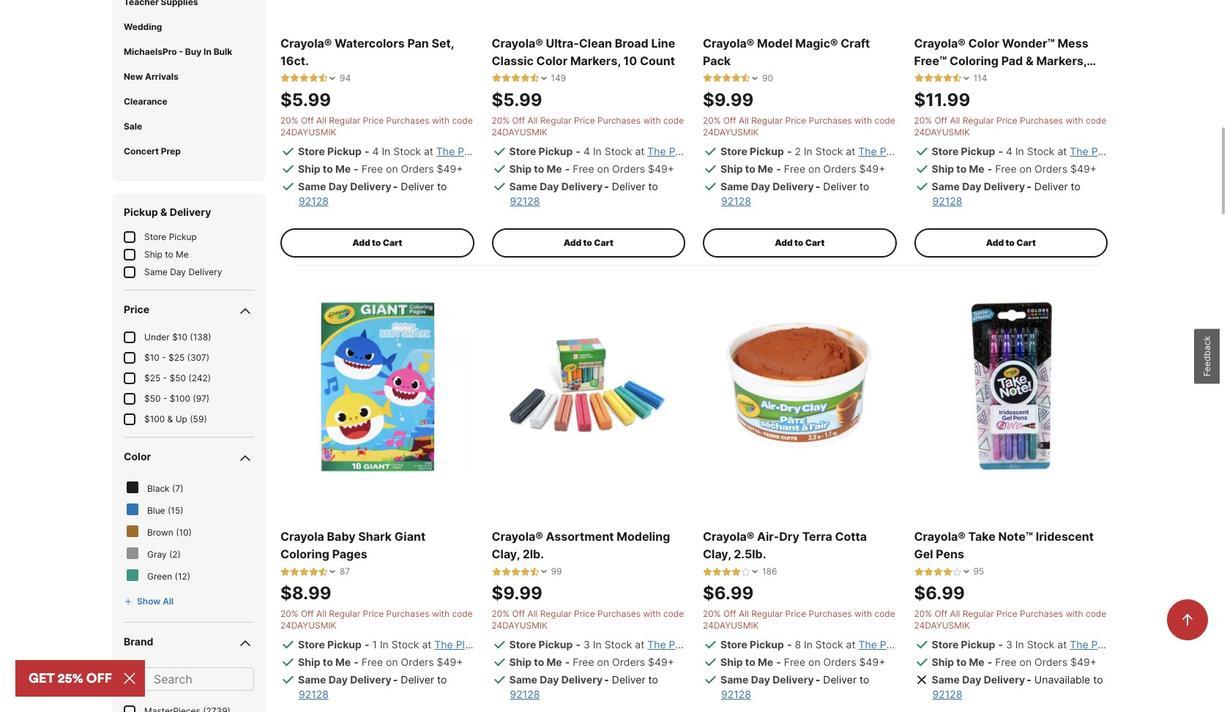 Task type: locate. For each thing, give the bounding box(es) containing it.
) up the $10 - $25 ( 307 )
[[208, 332, 211, 343]]

show
[[137, 596, 161, 607]]

0 vertical spatial $100
[[170, 393, 190, 404]]

1 horizontal spatial $10
[[172, 332, 187, 343]]

cart
[[383, 237, 402, 248], [594, 237, 614, 248], [806, 237, 825, 248], [1017, 237, 1036, 248]]

) right black
[[180, 483, 184, 494]]

$5.99 down 149 dialog
[[492, 89, 543, 110]]

$100 up 'up'
[[170, 393, 190, 404]]

stock
[[394, 145, 421, 157], [605, 145, 633, 157], [816, 145, 843, 157], [1028, 145, 1055, 157], [392, 639, 419, 651], [605, 639, 632, 651], [816, 639, 844, 651], [1027, 639, 1055, 651]]

crayola® air-dry terra cotta clay, 2.5lb. link
[[703, 528, 897, 563]]

$5.99
[[281, 89, 331, 110], [492, 89, 543, 110]]

store left 8 on the bottom of page
[[721, 639, 748, 651]]

with
[[432, 115, 450, 126], [643, 115, 661, 126], [855, 115, 873, 126], [1066, 115, 1084, 126], [432, 609, 450, 620], [643, 609, 661, 620], [855, 609, 873, 620], [1066, 609, 1084, 620]]

1 horizontal spatial $5.99 20% off all regular price purchases with code 24dayusmik
[[492, 89, 684, 138]]

purchases
[[386, 115, 430, 126], [598, 115, 641, 126], [809, 115, 852, 126], [1020, 115, 1064, 126], [386, 609, 430, 620], [598, 609, 641, 620], [809, 609, 852, 620], [1020, 609, 1064, 620]]

2 markers, from the left
[[1037, 53, 1087, 68]]

$25 down the $10 - $25 ( 307 )
[[144, 373, 161, 384]]

1 horizontal spatial $6.99 20% off all regular price purchases with code 24dayusmik
[[915, 583, 1107, 632]]

crayola® inside crayola® ultra-clean broad line classic color markers, 10 count
[[492, 36, 543, 50]]

air-
[[757, 530, 780, 544]]

2 3 from the left
[[1006, 639, 1013, 651]]

color up 149
[[537, 53, 568, 68]]

1 horizontal spatial 3
[[1006, 639, 1013, 651]]

price down princess
[[997, 115, 1018, 126]]

crayola® up free™
[[915, 36, 966, 50]]

same
[[298, 180, 326, 192], [509, 180, 538, 192], [721, 180, 749, 192], [932, 180, 960, 192], [144, 266, 168, 277], [298, 674, 326, 687], [509, 674, 538, 687], [721, 674, 749, 687], [932, 674, 960, 687]]

1 $5.99 from the left
[[281, 89, 331, 110]]

$5.99 down 94 popup button
[[281, 89, 331, 110]]

1 vertical spatial color
[[537, 53, 568, 68]]

0 horizontal spatial markers,
[[571, 53, 621, 68]]

& right pad on the top right of the page
[[1026, 53, 1034, 68]]

1
[[372, 639, 377, 651]]

92128 inside same day delivery - unavailable to 92128
[[933, 689, 963, 701]]

same day delivery - deliver to 92128
[[298, 180, 447, 207], [509, 180, 658, 207], [721, 180, 870, 207], [932, 180, 1081, 207], [298, 674, 447, 701], [509, 674, 658, 701], [721, 674, 870, 701]]

store pickup - 4 in stock at the plaza at imperial valley for crayola® color wonder™ mess free™ coloring pad & markers, ©disney princess
[[932, 145, 1203, 157]]

add to cart button
[[281, 228, 474, 258], [492, 228, 686, 258], [703, 228, 897, 258], [915, 228, 1108, 258]]

price down crayola® ultra-clean broad line classic color markers, 10 count
[[574, 115, 595, 126]]

$6.99 20% off all regular price purchases with code 24dayusmik for note™
[[915, 583, 1107, 632]]

3 add to cart button from the left
[[703, 228, 897, 258]]

$9.99 down 90 dropdown button
[[703, 89, 754, 110]]

crayola® inside crayola® air-dry terra cotta clay, 2.5lb.
[[703, 530, 755, 544]]

24dayusmik down 186 dialog
[[703, 621, 759, 632]]

valley
[[540, 145, 569, 157], [752, 145, 780, 157], [963, 145, 991, 157], [1175, 145, 1203, 157], [539, 639, 567, 651], [752, 639, 780, 651], [963, 639, 991, 651], [1174, 639, 1203, 651]]

shark
[[358, 530, 392, 544]]

2 horizontal spatial color
[[969, 36, 1000, 50]]

crayola® inside crayola® model magic® craft pack
[[703, 36, 755, 50]]

87
[[340, 566, 350, 577]]

1 horizontal spatial $5.99
[[492, 89, 543, 110]]

all down $11.99
[[951, 115, 961, 126]]

tabler image
[[281, 73, 290, 83], [290, 73, 300, 83], [300, 73, 309, 83], [309, 73, 319, 83], [492, 73, 501, 83], [501, 73, 511, 83], [511, 73, 520, 83], [703, 73, 713, 83], [713, 73, 722, 83], [732, 73, 741, 83], [741, 73, 751, 83], [934, 73, 943, 83], [953, 73, 962, 83], [281, 568, 290, 577], [492, 568, 501, 577], [501, 568, 511, 577], [511, 568, 520, 577], [520, 568, 530, 577], [530, 568, 540, 577], [703, 568, 713, 577], [713, 568, 722, 577], [741, 568, 751, 577], [924, 568, 934, 577], [934, 568, 943, 577], [943, 568, 953, 577], [124, 598, 133, 606]]

1 horizontal spatial $25
[[168, 352, 185, 363]]

clearance link
[[124, 96, 168, 107]]

clay, up 99 popup button
[[492, 547, 520, 562]]

code inside $8.99 20% off all regular price purchases with code 24dayusmik
[[452, 609, 473, 620]]

$11.99
[[915, 89, 971, 110]]

4 for color
[[1006, 145, 1013, 157]]

2 clay, from the left
[[703, 547, 731, 562]]

24dayusmik down 94 popup button
[[281, 127, 337, 138]]

1 horizontal spatial store pickup - 3 in stock at the plaza at imperial valley
[[932, 639, 1203, 651]]

12
[[178, 571, 187, 582]]

87 button
[[281, 566, 350, 578]]

crayola® for crayola® air-dry terra cotta clay, 2.5lb.
[[703, 530, 755, 544]]

0 vertical spatial coloring
[[950, 53, 999, 68]]

0 horizontal spatial store pickup - 3 in stock at the plaza at imperial valley
[[509, 639, 780, 651]]

2 $6.99 20% off all regular price purchases with code 24dayusmik from the left
[[915, 583, 1107, 632]]

4 for watercolors
[[372, 145, 379, 157]]

1 $6.99 from the left
[[703, 583, 754, 605]]

crayola® up pens
[[915, 530, 966, 544]]

coloring up 114
[[950, 53, 999, 68]]

pickup & delivery
[[124, 206, 211, 218]]

0 horizontal spatial $6.99
[[703, 583, 754, 605]]

Search search field
[[124, 668, 254, 691]]

$25 up $25 - $50 ( 242 ) at the bottom
[[168, 352, 185, 363]]

new arrivals button
[[112, 64, 266, 89]]

94 button
[[281, 72, 351, 84]]

1 vertical spatial $9.99 20% off all regular price purchases with code 24dayusmik
[[492, 583, 684, 632]]

crayola&#xae; take note&#x2122; iridescent gel pens image
[[915, 289, 1108, 483]]

2 store pickup - 3 in stock at the plaza at imperial valley from the left
[[932, 639, 1203, 651]]

1 markers, from the left
[[571, 53, 621, 68]]

2 $5.99 20% off all regular price purchases with code 24dayusmik from the left
[[492, 89, 684, 138]]

off down $11.99
[[935, 115, 948, 126]]

1 horizontal spatial clay,
[[703, 547, 731, 562]]

0 vertical spatial 10
[[624, 53, 637, 68]]

giant
[[395, 530, 426, 544]]

( right brown
[[176, 527, 179, 538]]

) down 7 at the left bottom of the page
[[180, 505, 184, 516]]

all inside $8.99 20% off all regular price purchases with code 24dayusmik
[[316, 609, 327, 620]]

3 add to cart from the left
[[775, 237, 825, 248]]

price
[[363, 115, 384, 126], [574, 115, 595, 126], [786, 115, 807, 126], [997, 115, 1018, 126], [124, 303, 150, 316], [363, 609, 384, 620], [574, 609, 595, 620], [786, 609, 807, 620], [997, 609, 1018, 620]]

4 add from the left
[[986, 237, 1004, 248]]

2 add to cart from the left
[[564, 237, 614, 248]]

crayola® watercolors pan set, 16ct.
[[281, 36, 454, 68]]

24dayusmik inside $8.99 20% off all regular price purchases with code 24dayusmik
[[281, 621, 337, 632]]

crayola®
[[281, 36, 332, 50], [492, 36, 543, 50], [703, 36, 755, 50], [915, 36, 966, 50], [492, 530, 543, 544], [703, 530, 755, 544], [915, 530, 966, 544]]

59
[[193, 414, 204, 425]]

crayola&#xae; air-dry terra cotta clay, 2.5lb. image
[[703, 289, 897, 483]]

store pickup - 4 in stock at the plaza at imperial valley
[[298, 145, 569, 157], [509, 145, 780, 157], [932, 145, 1203, 157]]

clearance
[[124, 96, 168, 107]]

1 add to cart from the left
[[352, 237, 402, 248]]

store down 99 popup button
[[509, 639, 536, 651]]

at
[[424, 145, 434, 157], [487, 145, 496, 157], [635, 145, 645, 157], [698, 145, 708, 157], [846, 145, 856, 157], [909, 145, 919, 157], [1058, 145, 1068, 157], [1121, 145, 1130, 157], [422, 639, 432, 651], [485, 639, 495, 651], [635, 639, 645, 651], [698, 639, 708, 651], [846, 639, 856, 651], [909, 639, 919, 651], [1058, 639, 1068, 651], [1121, 639, 1130, 651]]

1 vertical spatial coloring
[[281, 547, 330, 562]]

markers, inside crayola® ultra-clean broad line classic color markers, 10 count
[[571, 53, 621, 68]]

crayola® up 16ct. at the top of the page
[[281, 36, 332, 50]]

1 horizontal spatial $9.99 20% off all regular price purchases with code 24dayusmik
[[703, 89, 896, 138]]

ship
[[298, 162, 321, 175], [509, 162, 532, 175], [721, 162, 743, 175], [932, 162, 955, 175], [144, 249, 163, 260], [298, 657, 321, 669], [509, 657, 532, 669], [721, 657, 743, 669], [932, 657, 955, 669]]

24dayusmik down $8.99
[[281, 621, 337, 632]]

code inside $11.99 20% off all regular price purchases with code 24dayusmik
[[1086, 115, 1107, 126]]

crayola® for crayola® watercolors pan set, 16ct.
[[281, 36, 332, 50]]

cart for crayola® watercolors pan set, 16ct.
[[383, 237, 402, 248]]

20% down 95 popup button
[[915, 609, 933, 620]]

20% down $11.99
[[915, 115, 933, 126]]

$5.99 for crayola® ultra-clean broad line classic color markers, 10 count
[[492, 89, 543, 110]]

$9.99 20% off all regular price purchases with code 24dayusmik down 90 on the top right
[[703, 89, 896, 138]]

1 horizontal spatial 4
[[584, 145, 590, 157]]

add to cart for crayola® color wonder™ mess free™ coloring pad & markers, ©disney princess
[[986, 237, 1036, 248]]

97
[[196, 393, 206, 404]]

crayola® for crayola® take note™ iridescent gel pens
[[915, 530, 966, 544]]

crayola® color wonder™ mess free™ coloring pad & markers, ©disney princess
[[915, 36, 1089, 86]]

3 store pickup - 4 in stock at the plaza at imperial valley from the left
[[932, 145, 1203, 157]]

149 button
[[492, 72, 566, 84]]

1 store pickup - 4 in stock at the plaza at imperial valley from the left
[[298, 145, 569, 157]]

0 horizontal spatial 4
[[372, 145, 379, 157]]

crayola® air-dry terra cotta clay, 2.5lb.
[[703, 530, 867, 562]]

clay, up 186 dialog
[[703, 547, 731, 562]]

imperial
[[499, 145, 538, 157], [711, 145, 749, 157], [922, 145, 960, 157], [1133, 145, 1172, 157], [497, 639, 536, 651], [711, 639, 749, 651], [922, 639, 960, 651], [1133, 639, 1172, 651]]

186
[[763, 566, 778, 577]]

add to cart for crayola® ultra-clean broad line classic color markers, 10 count
[[564, 237, 614, 248]]

24dayusmik down $11.99
[[915, 127, 971, 138]]

price inside $11.99 20% off all regular price purchases with code 24dayusmik
[[997, 115, 1018, 126]]

off down $8.99
[[301, 609, 314, 620]]

coloring inside crayola baby shark giant coloring pages
[[281, 547, 330, 562]]

classic
[[492, 53, 534, 68]]

& up store pickup
[[160, 206, 167, 218]]

crayola® take note™ iridescent gel pens
[[915, 530, 1094, 562]]

0 horizontal spatial $5.99
[[281, 89, 331, 110]]

2 $5.99 from the left
[[492, 89, 543, 110]]

markers, down clean on the top of page
[[571, 53, 621, 68]]

price up store pickup - 2 in stock at the plaza at imperial valley
[[786, 115, 807, 126]]

off down 186 dialog
[[724, 609, 737, 620]]

day
[[329, 180, 348, 192], [540, 180, 559, 192], [751, 180, 771, 192], [963, 180, 982, 192], [170, 266, 186, 277], [329, 674, 348, 687], [540, 674, 559, 687], [751, 674, 771, 687], [963, 674, 982, 687]]

24dayusmik
[[281, 127, 337, 138], [492, 127, 548, 138], [703, 127, 759, 138], [915, 127, 971, 138], [281, 621, 337, 632], [492, 621, 548, 632], [703, 621, 759, 632], [915, 621, 971, 632]]

store down 90 dropdown button
[[721, 145, 748, 157]]

crayola® inside crayola® color wonder™ mess free™ coloring pad & markers, ©disney princess
[[915, 36, 966, 50]]

sale button
[[112, 114, 266, 139]]

1 $5.99 20% off all regular price purchases with code 24dayusmik from the left
[[281, 89, 473, 138]]

2 $6.99 from the left
[[915, 583, 965, 605]]

10 down 15
[[179, 527, 189, 538]]

1 horizontal spatial 2
[[795, 145, 801, 157]]

craft
[[841, 36, 870, 50]]

$5.99 20% off all regular price purchases with code 24dayusmik for ultra-
[[492, 89, 684, 138]]

store pickup
[[144, 231, 197, 242]]

$6.99 20% off all regular price purchases with code 24dayusmik up 8 on the bottom of page
[[703, 583, 896, 632]]

$100 left 'up'
[[144, 414, 165, 425]]

0 horizontal spatial $10
[[144, 352, 160, 363]]

all
[[316, 115, 327, 126], [528, 115, 538, 126], [739, 115, 749, 126], [951, 115, 961, 126], [163, 596, 174, 607], [316, 609, 327, 620], [528, 609, 538, 620], [739, 609, 749, 620], [951, 609, 961, 620]]

0 horizontal spatial coloring
[[281, 547, 330, 562]]

-
[[179, 46, 183, 57], [365, 145, 370, 157], [576, 145, 581, 157], [787, 145, 792, 157], [999, 145, 1004, 157], [354, 162, 359, 175], [565, 162, 570, 175], [777, 162, 781, 175], [988, 162, 993, 175], [393, 180, 398, 192], [605, 180, 609, 192], [816, 180, 821, 192], [1027, 180, 1032, 192], [162, 352, 166, 363], [163, 373, 167, 384], [163, 393, 167, 404], [365, 639, 370, 651], [576, 639, 581, 651], [787, 639, 792, 651], [999, 639, 1004, 651], [354, 657, 359, 669], [565, 657, 570, 669], [777, 657, 781, 669], [988, 657, 993, 669], [393, 674, 398, 687], [605, 674, 609, 687], [816, 674, 821, 687], [1027, 674, 1032, 687]]

20% inside $8.99 20% off all regular price purchases with code 24dayusmik
[[281, 609, 299, 620]]

$10 up the $10 - $25 ( 307 )
[[172, 332, 187, 343]]

store pickup - 4 in stock at the plaza at imperial valley for crayola® ultra-clean broad line classic color markers, 10 count
[[509, 145, 780, 157]]

1 3 from the left
[[584, 639, 590, 651]]

1 clay, from the left
[[492, 547, 520, 562]]

cart for crayola® ultra-clean broad line classic color markers, 10 count
[[594, 237, 614, 248]]

bulk
[[214, 46, 232, 57]]

cart for crayola® color wonder™ mess free™ coloring pad & markers, ©disney princess
[[1017, 237, 1036, 248]]

broad
[[615, 36, 649, 50]]

coloring down crayola
[[281, 547, 330, 562]]

( right black
[[172, 483, 175, 494]]

& left 'up'
[[167, 414, 173, 425]]

store down $8.99
[[298, 639, 325, 651]]

add for crayola® watercolors pan set, 16ct.
[[352, 237, 370, 248]]

new
[[124, 71, 143, 82]]

color up 114
[[969, 36, 1000, 50]]

store down '94' 'dialog'
[[298, 145, 325, 157]]

0 vertical spatial $10
[[172, 332, 187, 343]]

0 vertical spatial $9.99 20% off all regular price purchases with code 24dayusmik
[[703, 89, 896, 138]]

0 horizontal spatial 2
[[172, 549, 178, 560]]

4 add to cart button from the left
[[915, 228, 1108, 258]]

crayola® inside crayola® watercolors pan set, 16ct.
[[281, 36, 332, 50]]

0 horizontal spatial color
[[124, 450, 151, 463]]

114 dialog
[[915, 72, 988, 84]]

2 add to cart button from the left
[[492, 228, 686, 258]]

95 dialog
[[915, 566, 985, 578]]

crayola® inside crayola® take note™ iridescent gel pens
[[915, 530, 966, 544]]

0 horizontal spatial 3
[[584, 639, 590, 651]]

1 vertical spatial &
[[160, 206, 167, 218]]

arrivals
[[145, 71, 179, 82]]

1 horizontal spatial $6.99
[[915, 583, 965, 605]]

87 dialog
[[281, 566, 350, 578]]

in inside dropdown button
[[204, 46, 212, 57]]

1 vertical spatial $25
[[144, 373, 161, 384]]

same day delivery
[[144, 266, 222, 277]]

add to cart
[[352, 237, 402, 248], [564, 237, 614, 248], [775, 237, 825, 248], [986, 237, 1036, 248]]

1 vertical spatial $9.99
[[492, 583, 543, 605]]

crayola® up 2.5lb.
[[703, 530, 755, 544]]

price up 1
[[363, 609, 384, 620]]

clay,
[[492, 547, 520, 562], [703, 547, 731, 562]]

color
[[969, 36, 1000, 50], [537, 53, 568, 68], [124, 450, 151, 463]]

price up 8 on the bottom of page
[[786, 609, 807, 620]]

to
[[323, 162, 333, 175], [534, 162, 544, 175], [746, 162, 756, 175], [957, 162, 967, 175], [437, 180, 447, 192], [649, 180, 658, 192], [860, 180, 870, 192], [1071, 180, 1081, 192], [372, 237, 381, 248], [583, 237, 593, 248], [795, 237, 804, 248], [1006, 237, 1015, 248], [165, 249, 173, 260], [323, 657, 333, 669], [534, 657, 544, 669], [746, 657, 756, 669], [957, 657, 967, 669], [437, 674, 447, 687], [649, 674, 658, 687], [860, 674, 870, 687], [1094, 674, 1104, 687]]

pan
[[408, 36, 429, 50]]

all down 149 dialog
[[528, 115, 538, 126]]

1 store pickup - 3 in stock at the plaza at imperial valley from the left
[[509, 639, 780, 651]]

tabler image inside 87 dialog
[[281, 568, 290, 577]]

count
[[640, 53, 675, 68]]

0 horizontal spatial clay,
[[492, 547, 520, 562]]

(
[[190, 332, 193, 343], [187, 352, 190, 363], [188, 373, 192, 384], [193, 393, 196, 404], [190, 414, 193, 425], [172, 483, 175, 494], [168, 505, 171, 516], [176, 527, 179, 538], [169, 549, 172, 560], [175, 571, 178, 582]]

20% down 99 popup button
[[492, 609, 510, 620]]

( right "gray"
[[169, 549, 172, 560]]

off down 94 popup button
[[301, 115, 314, 126]]

$50 up $50 - $100 ( 97 )
[[170, 373, 186, 384]]

99 button
[[492, 566, 562, 578]]

1 horizontal spatial 10
[[624, 53, 637, 68]]

0 vertical spatial color
[[969, 36, 1000, 50]]

michaelspro - buy in bulk link
[[124, 46, 232, 57]]

regular down $11.99
[[963, 115, 995, 126]]

concert prep link
[[124, 146, 181, 157]]

ship to me - free on orders $49+
[[298, 162, 463, 175], [509, 162, 675, 175], [721, 162, 886, 175], [932, 162, 1097, 175], [298, 657, 463, 669], [509, 657, 675, 669], [721, 657, 886, 669], [932, 657, 1097, 669]]

1 horizontal spatial markers,
[[1037, 53, 1087, 68]]

add to cart button for crayola® ultra-clean broad line classic color markers, 10 count
[[492, 228, 686, 258]]

2 horizontal spatial 4
[[1006, 145, 1013, 157]]

purchases inside $11.99 20% off all regular price purchases with code 24dayusmik
[[1020, 115, 1064, 126]]

186 dialog
[[703, 566, 778, 578]]

3 for $9.99
[[584, 639, 590, 651]]

add to cart for crayola® watercolors pan set, 16ct.
[[352, 237, 402, 248]]

all down 99 popup button
[[528, 609, 538, 620]]

4 add to cart from the left
[[986, 237, 1036, 248]]

3 4 from the left
[[1006, 145, 1013, 157]]

20% down $8.99
[[281, 609, 299, 620]]

off down 95 popup button
[[935, 609, 948, 620]]

wonder™
[[1003, 36, 1055, 50]]

1 horizontal spatial $9.99
[[703, 89, 754, 110]]

1 add from the left
[[352, 237, 370, 248]]

99
[[551, 566, 562, 577]]

2 store pickup - 4 in stock at the plaza at imperial valley from the left
[[509, 145, 780, 157]]

1 $6.99 20% off all regular price purchases with code 24dayusmik from the left
[[703, 583, 896, 632]]

1 vertical spatial 10
[[179, 527, 189, 538]]

0 vertical spatial $50
[[170, 373, 186, 384]]

add to cart button for crayola® model magic® craft pack
[[703, 228, 897, 258]]

$9.99 20% off all regular price purchases with code 24dayusmik down 99
[[492, 583, 684, 632]]

add to cart for crayola® model magic® craft pack
[[775, 237, 825, 248]]

all inside button
[[163, 596, 174, 607]]

tabler image
[[319, 73, 328, 83], [520, 73, 530, 83], [530, 73, 540, 83], [722, 73, 732, 83], [915, 73, 924, 83], [924, 73, 934, 83], [943, 73, 953, 83], [290, 568, 300, 577], [300, 568, 309, 577], [309, 568, 319, 577], [319, 568, 328, 577], [722, 568, 732, 577], [732, 568, 741, 577], [915, 568, 924, 577], [953, 568, 962, 577]]

0 vertical spatial 2
[[795, 145, 801, 157]]

concert prep
[[124, 146, 181, 157]]

0 vertical spatial &
[[1026, 53, 1034, 68]]

1 4 from the left
[[372, 145, 379, 157]]

$9.99 20% off all regular price purchases with code 24dayusmik
[[703, 89, 896, 138], [492, 583, 684, 632]]

regular inside $8.99 20% off all regular price purchases with code 24dayusmik
[[329, 609, 361, 620]]

2 4 from the left
[[584, 145, 590, 157]]

186 button
[[703, 566, 778, 578]]

0 horizontal spatial $5.99 20% off all regular price purchases with code 24dayusmik
[[281, 89, 473, 138]]

1 horizontal spatial coloring
[[950, 53, 999, 68]]

crayola® for crayola® color wonder™ mess free™ coloring pad & markers, ©disney princess
[[915, 36, 966, 50]]

0 horizontal spatial $6.99 20% off all regular price purchases with code 24dayusmik
[[703, 583, 896, 632]]

$6.99 20% off all regular price purchases with code 24dayusmik
[[703, 583, 896, 632], [915, 583, 1107, 632]]

2 vertical spatial &
[[167, 414, 173, 425]]

$6.99 down 95 popup button
[[915, 583, 965, 605]]

color inside crayola® color wonder™ mess free™ coloring pad & markers, ©disney princess
[[969, 36, 1000, 50]]

4 cart from the left
[[1017, 237, 1036, 248]]

crayola
[[281, 530, 324, 544]]

1 vertical spatial $10
[[144, 352, 160, 363]]

1 vertical spatial $50
[[144, 393, 161, 404]]

1 horizontal spatial $50
[[170, 373, 186, 384]]

1 horizontal spatial color
[[537, 53, 568, 68]]

crayola® up '2lb.'
[[492, 530, 543, 544]]

95 button
[[915, 566, 985, 578]]

3 cart from the left
[[806, 237, 825, 248]]

20% down 90 dropdown button
[[703, 115, 721, 126]]

10 down "broad"
[[624, 53, 637, 68]]

crayola® inside crayola® assortment modeling clay, 2lb.
[[492, 530, 543, 544]]

20% inside $11.99 20% off all regular price purchases with code 24dayusmik
[[915, 115, 933, 126]]

1 cart from the left
[[383, 237, 402, 248]]

tabler image inside 90 dialog
[[722, 73, 732, 83]]

store
[[298, 145, 325, 157], [509, 145, 536, 157], [721, 145, 748, 157], [932, 145, 959, 157], [144, 231, 167, 242], [298, 639, 325, 651], [509, 639, 536, 651], [721, 639, 748, 651], [932, 639, 959, 651]]

1 add to cart button from the left
[[281, 228, 474, 258]]

2 add from the left
[[564, 237, 582, 248]]

0 horizontal spatial $9.99 20% off all regular price purchases with code 24dayusmik
[[492, 583, 684, 632]]

0 horizontal spatial $100
[[144, 414, 165, 425]]

10
[[624, 53, 637, 68], [179, 527, 189, 538]]

add for crayola® color wonder™ mess free™ coloring pad & markers, ©disney princess
[[986, 237, 1004, 248]]

2 cart from the left
[[594, 237, 614, 248]]

all down $8.99
[[316, 609, 327, 620]]

$6.99 20% off all regular price purchases with code 24dayusmik down 95
[[915, 583, 1107, 632]]

3 add from the left
[[775, 237, 793, 248]]

$6.99 20% off all regular price purchases with code 24dayusmik for dry
[[703, 583, 896, 632]]

$10
[[172, 332, 187, 343], [144, 352, 160, 363]]

clay, inside crayola® assortment modeling clay, 2lb.
[[492, 547, 520, 562]]

magic®
[[796, 36, 838, 50]]



Task type: vqa. For each thing, say whether or not it's contained in the screenshot.


Task type: describe. For each thing, give the bounding box(es) containing it.
) right brown
[[189, 527, 192, 538]]

price up under
[[124, 303, 150, 316]]

day inside same day delivery - unavailable to 92128
[[963, 674, 982, 687]]

8
[[795, 639, 801, 651]]

cart for crayola® model magic® craft pack
[[806, 237, 825, 248]]

coloring inside crayola® color wonder™ mess free™ coloring pad & markers, ©disney princess
[[950, 53, 999, 68]]

( right green
[[175, 571, 178, 582]]

off inside $11.99 20% off all regular price purchases with code 24dayusmik
[[935, 115, 948, 126]]

up
[[176, 414, 187, 425]]

& for delivery
[[160, 206, 167, 218]]

gel
[[915, 547, 934, 562]]

brand
[[124, 636, 153, 648]]

0 horizontal spatial $25
[[144, 373, 161, 384]]

) down 242
[[206, 393, 210, 404]]

all down 186 dialog
[[739, 609, 749, 620]]

black
[[147, 483, 170, 494]]

new arrivals link
[[124, 71, 179, 82]]

crayola® for crayola® assortment modeling clay, 2lb.
[[492, 530, 543, 544]]

regular down 95
[[963, 609, 995, 620]]

color inside crayola® ultra-clean broad line classic color markers, 10 count
[[537, 53, 568, 68]]

) up the 12
[[178, 549, 181, 560]]

michaelspro - buy in bulk button
[[112, 39, 266, 64]]

crayola baby shark giant coloring pages image
[[281, 289, 474, 483]]

princess
[[967, 71, 1017, 86]]

all down 90 dropdown button
[[739, 115, 749, 126]]

concert prep button
[[112, 139, 266, 164]]

tabler image inside show all button
[[124, 598, 133, 606]]

$8.99 20% off all regular price purchases with code 24dayusmik
[[281, 583, 473, 632]]

20% down 186 dialog
[[703, 609, 721, 620]]

$6.99 for clay,
[[703, 583, 754, 605]]

( down 307
[[188, 373, 192, 384]]

regular down 90 on the top right
[[752, 115, 783, 126]]

off inside $8.99 20% off all regular price purchases with code 24dayusmik
[[301, 609, 314, 620]]

unavailable
[[1035, 674, 1091, 687]]

90 button
[[703, 72, 774, 84]]

crayola baby shark giant coloring pages link
[[281, 528, 474, 563]]

90 dialog
[[703, 72, 774, 84]]

off down 90 dropdown button
[[724, 115, 737, 126]]

all down 95 popup button
[[951, 609, 961, 620]]

24dayusmik down 99 popup button
[[492, 621, 548, 632]]

iridescent
[[1036, 530, 1094, 544]]

24dayusmik inside $11.99 20% off all regular price purchases with code 24dayusmik
[[915, 127, 971, 138]]

0 horizontal spatial $50
[[144, 393, 161, 404]]

20% down 94 popup button
[[281, 115, 299, 126]]

wedding button
[[112, 14, 266, 39]]

regular down 99
[[540, 609, 572, 620]]

regular inside $11.99 20% off all regular price purchases with code 24dayusmik
[[963, 115, 995, 126]]

store down 149 dialog
[[509, 145, 536, 157]]

store pickup - 3 in stock at the plaza at imperial valley for $6.99
[[932, 639, 1203, 651]]

cotta
[[835, 530, 867, 544]]

mess
[[1058, 36, 1089, 50]]

( right blue
[[168, 505, 171, 516]]

( down the under $10 ( 138 )
[[187, 352, 190, 363]]

store up ship to me
[[144, 231, 167, 242]]

black ( 7 )
[[147, 483, 184, 494]]

clearance button
[[112, 89, 266, 114]]

price down crayola® watercolors pan set, 16ct. link
[[363, 115, 384, 126]]

with inside $8.99 20% off all regular price purchases with code 24dayusmik
[[432, 609, 450, 620]]

store down $11.99
[[932, 145, 959, 157]]

set,
[[432, 36, 454, 50]]

crayola® ultra-clean broad line classic color markers, 10 count
[[492, 36, 676, 68]]

0 vertical spatial $9.99
[[703, 89, 754, 110]]

crayola baby shark giant coloring pages
[[281, 530, 426, 562]]

crayola® for crayola® model magic® craft pack
[[703, 36, 755, 50]]

store pickup - 8 in stock at the plaza at imperial valley
[[721, 639, 991, 651]]

show all button
[[124, 596, 174, 608]]

add for crayola® ultra-clean broad line classic color markers, 10 count
[[564, 237, 582, 248]]

gray
[[147, 549, 167, 560]]

15
[[171, 505, 180, 516]]

crayola® watercolors pan set, 16ct. link
[[281, 34, 474, 69]]

off down 99 popup button
[[512, 609, 525, 620]]

all down 94 popup button
[[316, 115, 327, 126]]

) up $50 - $100 ( 97 )
[[208, 373, 211, 384]]

green
[[147, 571, 172, 582]]

1 horizontal spatial $100
[[170, 393, 190, 404]]

crayola® for crayola® ultra-clean broad line classic color markers, 10 count
[[492, 36, 543, 50]]

clay, inside crayola® air-dry terra cotta clay, 2.5lb.
[[703, 547, 731, 562]]

114
[[974, 72, 988, 83]]

& inside crayola® color wonder™ mess free™ coloring pad & markers, ©disney princess
[[1026, 53, 1034, 68]]

$5.99 for crayola® watercolors pan set, 16ct.
[[281, 89, 331, 110]]

regular down 149
[[540, 115, 572, 126]]

307
[[190, 352, 206, 363]]

99 dialog
[[492, 566, 562, 578]]

blue ( 15 )
[[147, 505, 184, 516]]

149 dialog
[[492, 72, 566, 84]]

store pickup - 2 in stock at the plaza at imperial valley
[[721, 145, 991, 157]]

( right 'up'
[[190, 414, 193, 425]]

ship to me
[[144, 249, 189, 260]]

24dayusmik down 90 dropdown button
[[703, 127, 759, 138]]

138
[[193, 332, 208, 343]]

10 inside crayola® ultra-clean broad line classic color markers, 10 count
[[624, 53, 637, 68]]

20% down 149 dialog
[[492, 115, 510, 126]]

) down 97
[[204, 414, 207, 425]]

same day delivery - unavailable to 92128
[[932, 674, 1104, 701]]

take
[[969, 530, 996, 544]]

regular down 94
[[329, 115, 361, 126]]

) down 138
[[206, 352, 210, 363]]

price down crayola® take note™ iridescent gel pens
[[997, 609, 1018, 620]]

regular down 186
[[752, 609, 783, 620]]

$6.99 for pens
[[915, 583, 965, 605]]

sale link
[[124, 121, 142, 132]]

buy
[[185, 46, 202, 57]]

& for up
[[167, 414, 173, 425]]

wedding
[[124, 21, 162, 32]]

0 horizontal spatial 10
[[179, 527, 189, 538]]

1 vertical spatial $100
[[144, 414, 165, 425]]

green ( 12 )
[[147, 571, 191, 582]]

95
[[974, 566, 985, 577]]

$25 - $50 ( 242 )
[[144, 373, 211, 384]]

242
[[192, 373, 208, 384]]

24dayusmik down 149 dialog
[[492, 127, 548, 138]]

michaelspro
[[124, 46, 177, 57]]

©disney
[[915, 71, 965, 86]]

purchases inside $8.99 20% off all regular price purchases with code 24dayusmik
[[386, 609, 430, 620]]

crayola&#xae; assortment modeling clay, 2lb. image
[[492, 289, 686, 483]]

same inside same day delivery - unavailable to 92128
[[932, 674, 960, 687]]

$100 & up ( 59 )
[[144, 414, 207, 425]]

baby
[[327, 530, 356, 544]]

with inside $11.99 20% off all regular price purchases with code 24dayusmik
[[1066, 115, 1084, 126]]

- inside dropdown button
[[179, 46, 183, 57]]

off down 149 dialog
[[512, 115, 525, 126]]

sale
[[124, 121, 142, 132]]

store pickup - 4 in stock at the plaza at imperial valley for crayola® watercolors pan set, 16ct.
[[298, 145, 569, 157]]

ultra-
[[546, 36, 579, 50]]

2 vertical spatial color
[[124, 450, 151, 463]]

markers, inside crayola® color wonder™ mess free™ coloring pad & markers, ©disney princess
[[1037, 53, 1087, 68]]

delivery inside same day delivery - unavailable to 92128
[[984, 674, 1026, 687]]

price down crayola® assortment modeling clay, 2lb.
[[574, 609, 595, 620]]

pages
[[332, 547, 368, 562]]

0 horizontal spatial $9.99
[[492, 583, 543, 605]]

( up 307
[[190, 332, 193, 343]]

2lb.
[[523, 547, 544, 562]]

24dayusmik down 95 dialog
[[915, 621, 971, 632]]

tabler image inside '94' 'dialog'
[[319, 73, 328, 83]]

0 vertical spatial $25
[[168, 352, 185, 363]]

94
[[340, 72, 351, 83]]

store down 95 dialog
[[932, 639, 959, 651]]

$50 - $100 ( 97 )
[[144, 393, 210, 404]]

16ct.
[[281, 53, 309, 68]]

( up 59
[[193, 393, 196, 404]]

$8.99
[[281, 583, 332, 605]]

add for crayola® model magic® craft pack
[[775, 237, 793, 248]]

2.5lb.
[[734, 547, 767, 562]]

) right green
[[187, 571, 191, 582]]

store pickup - 3 in stock at the plaza at imperial valley for $9.99
[[509, 639, 780, 651]]

3 for $6.99
[[1006, 639, 1013, 651]]

free™
[[915, 53, 947, 68]]

price inside $8.99 20% off all regular price purchases with code 24dayusmik
[[363, 609, 384, 620]]

crayola® take note™ iridescent gel pens link
[[915, 528, 1108, 563]]

$10 - $25 ( 307 )
[[144, 352, 210, 363]]

assortment
[[546, 530, 614, 544]]

all inside $11.99 20% off all regular price purchases with code 24dayusmik
[[951, 115, 961, 126]]

7
[[175, 483, 180, 494]]

show all
[[137, 596, 174, 607]]

$5.99 20% off all regular price purchases with code 24dayusmik for watercolors
[[281, 89, 473, 138]]

4 for ultra-
[[584, 145, 590, 157]]

crayola® model magic® craft pack
[[703, 36, 870, 68]]

pens
[[936, 547, 965, 562]]

$11.99 20% off all regular price purchases with code 24dayusmik
[[915, 89, 1107, 138]]

1 vertical spatial 2
[[172, 549, 178, 560]]

94 dialog
[[281, 72, 351, 84]]

prep
[[161, 146, 181, 157]]

blue
[[147, 505, 165, 516]]

dry
[[780, 530, 800, 544]]

modeling
[[617, 530, 670, 544]]

crayola® color wonder™ mess free™ coloring pad & markers, ©disney princess link
[[915, 34, 1108, 86]]

add to cart button for crayola® color wonder™ mess free™ coloring pad & markers, ©disney princess
[[915, 228, 1108, 258]]

- inside same day delivery - unavailable to 92128
[[1027, 674, 1032, 687]]

model
[[757, 36, 793, 50]]

to inside same day delivery - unavailable to 92128
[[1094, 674, 1104, 687]]

add to cart button for crayola® watercolors pan set, 16ct.
[[281, 228, 474, 258]]



